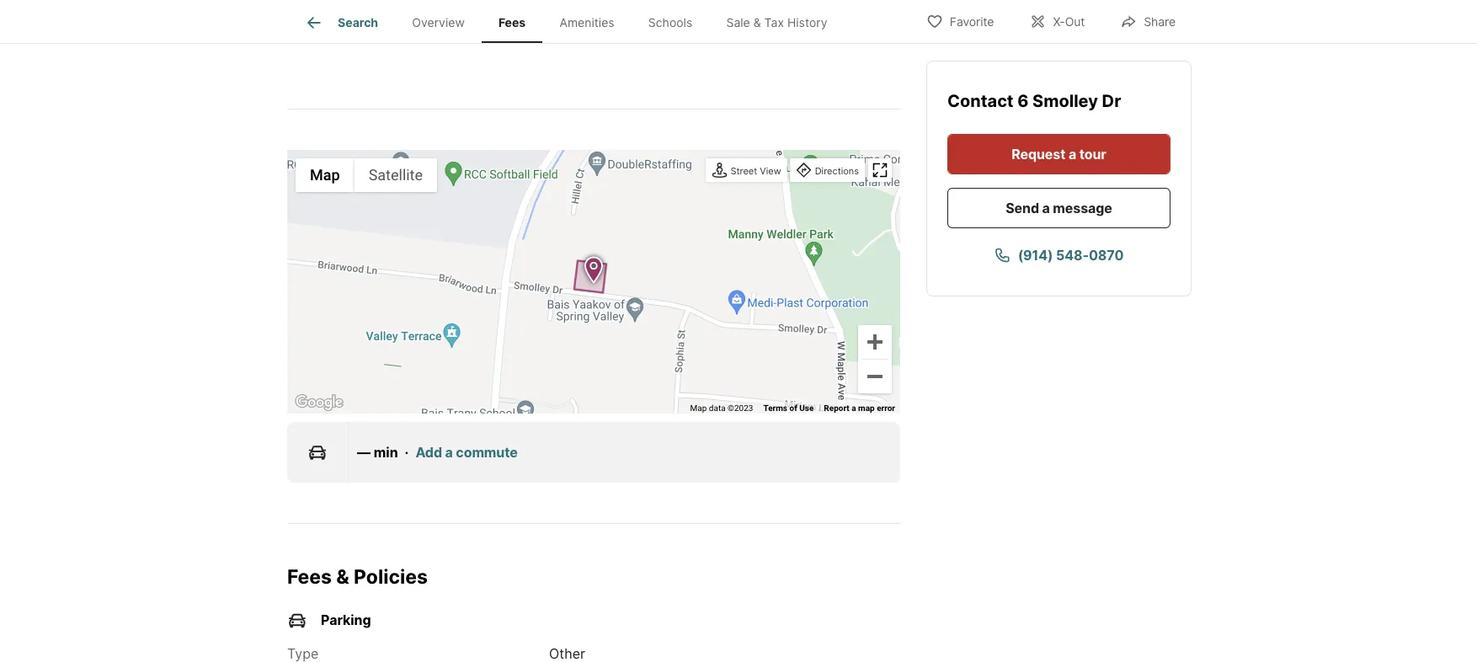Task type: describe. For each thing, give the bounding box(es) containing it.
contact 6 smolley dr
[[948, 91, 1121, 111]]

1 mls from the left
[[417, 2, 445, 19]]

terms
[[763, 403, 788, 413]]

x-out
[[1053, 15, 1085, 29]]

0870
[[1089, 247, 1124, 263]]

sale
[[726, 15, 750, 30]]

overview tab
[[395, 3, 482, 43]]

source: onekey® mls as distributed by mls grid
[[300, 2, 620, 19]]

map button
[[296, 158, 354, 192]]

policies
[[354, 564, 428, 588]]

map for map
[[310, 166, 340, 184]]

favorite button
[[912, 4, 1009, 38]]

(914)
[[1018, 247, 1053, 263]]

add a commute button
[[416, 442, 518, 462]]

onekey®
[[355, 2, 413, 19]]

history
[[788, 15, 828, 30]]

tax
[[764, 15, 784, 30]]

tour
[[1080, 146, 1107, 162]]

x-
[[1053, 15, 1065, 29]]

error
[[877, 403, 895, 413]]

(914) 548-0870 link
[[948, 235, 1171, 275]]

request a tour
[[1012, 146, 1107, 162]]

(914) 548-0870
[[1018, 247, 1124, 263]]

terms of use link
[[763, 403, 814, 413]]

search
[[338, 15, 378, 30]]

commute
[[456, 444, 518, 460]]

satellite button
[[354, 158, 437, 192]]

a for request
[[1069, 146, 1077, 162]]

send a message button
[[948, 188, 1171, 228]]

x-out button
[[1015, 4, 1099, 38]]

use
[[800, 403, 814, 413]]

— min · add a commute
[[357, 444, 518, 460]]

548-
[[1056, 247, 1089, 263]]

out
[[1065, 15, 1085, 29]]

report a map error link
[[824, 403, 895, 413]]

dr
[[1102, 91, 1121, 111]]

h6264772
[[632, 2, 699, 19]]

fees & policies
[[287, 564, 428, 588]]

map for map data ©2023
[[690, 403, 707, 413]]

distributed
[[468, 2, 538, 19]]

data
[[709, 403, 726, 413]]

google image
[[291, 391, 347, 413]]

smolley
[[1033, 91, 1098, 111]]

grid
[[593, 2, 620, 19]]



Task type: locate. For each thing, give the bounding box(es) containing it.
map data ©2023
[[690, 403, 753, 413]]

1 horizontal spatial map
[[690, 403, 707, 413]]

fees for fees & policies
[[287, 564, 332, 588]]

a
[[1069, 146, 1077, 162], [1042, 200, 1050, 216], [852, 403, 856, 413], [445, 444, 453, 460]]

menu bar containing map
[[296, 158, 437, 192]]

request
[[1012, 146, 1066, 162]]

sale & tax history tab
[[710, 3, 845, 43]]

map region
[[274, 63, 921, 494]]

min
[[374, 444, 398, 460]]

0 horizontal spatial fees
[[287, 564, 332, 588]]

a inside "button"
[[1042, 200, 1050, 216]]

share
[[1144, 15, 1176, 29]]

source:
[[300, 2, 348, 19]]

(914) 548-0870 button
[[948, 235, 1171, 275]]

street
[[731, 165, 757, 176]]

by
[[542, 2, 557, 19]]

&
[[754, 15, 761, 30], [336, 564, 349, 588]]

fees tab
[[482, 3, 543, 43]]

overview
[[412, 15, 465, 30]]

0 vertical spatial &
[[754, 15, 761, 30]]

satellite
[[369, 166, 423, 184]]

& up "parking"
[[336, 564, 349, 588]]

sale & tax history
[[726, 15, 828, 30]]

report
[[824, 403, 850, 413]]

directions button
[[792, 160, 863, 183]]

send a message
[[1006, 200, 1113, 216]]

2 mls from the left
[[561, 2, 589, 19]]

map inside the map popup button
[[310, 166, 340, 184]]

a left tour
[[1069, 146, 1077, 162]]

favorite
[[950, 15, 994, 29]]

directions
[[815, 165, 859, 176]]

a right add
[[445, 444, 453, 460]]

a left map
[[852, 403, 856, 413]]

terms of use
[[763, 403, 814, 413]]

contact
[[948, 91, 1014, 111]]

0 horizontal spatial &
[[336, 564, 349, 588]]

fees up "parking"
[[287, 564, 332, 588]]

& for sale
[[754, 15, 761, 30]]

& inside "sale & tax history" tab
[[754, 15, 761, 30]]

& for fees
[[336, 564, 349, 588]]

mls left as
[[417, 2, 445, 19]]

fees inside tab
[[499, 15, 526, 30]]

—
[[357, 444, 371, 460]]

fees left the by
[[499, 15, 526, 30]]

©2023
[[728, 403, 753, 413]]

a right send
[[1042, 200, 1050, 216]]

0 horizontal spatial map
[[310, 166, 340, 184]]

amenities
[[560, 15, 615, 30]]

of
[[790, 403, 797, 413]]

view
[[760, 165, 781, 176]]

1 vertical spatial map
[[690, 403, 707, 413]]

0 vertical spatial map
[[310, 166, 340, 184]]

schools
[[648, 15, 693, 30]]

share button
[[1106, 4, 1190, 38]]

tab list containing search
[[287, 0, 858, 43]]

0 vertical spatial fees
[[499, 15, 526, 30]]

·
[[405, 444, 409, 460]]

map
[[858, 403, 875, 413]]

as
[[449, 2, 464, 19]]

amenities tab
[[543, 3, 632, 43]]

message
[[1053, 200, 1113, 216]]

& left tax
[[754, 15, 761, 30]]

schools tab
[[632, 3, 710, 43]]

map
[[310, 166, 340, 184], [690, 403, 707, 413]]

menu bar
[[296, 158, 437, 192]]

report a map error
[[824, 403, 895, 413]]

map left data
[[690, 403, 707, 413]]

send
[[1006, 200, 1039, 216]]

search link
[[304, 13, 378, 33]]

parking
[[321, 612, 371, 628]]

request a tour button
[[948, 134, 1171, 174]]

fees
[[499, 15, 526, 30], [287, 564, 332, 588]]

1 vertical spatial fees
[[287, 564, 332, 588]]

tab list
[[287, 0, 858, 43]]

fees for fees
[[499, 15, 526, 30]]

1 horizontal spatial &
[[754, 15, 761, 30]]

1 vertical spatial &
[[336, 564, 349, 588]]

mls
[[417, 2, 445, 19], [561, 2, 589, 19]]

a for report
[[852, 403, 856, 413]]

6
[[1018, 91, 1029, 111]]

0 horizontal spatial mls
[[417, 2, 445, 19]]

a for send
[[1042, 200, 1050, 216]]

1 horizontal spatial fees
[[499, 15, 526, 30]]

mls right the by
[[561, 2, 589, 19]]

street view
[[731, 165, 781, 176]]

a inside button
[[1069, 146, 1077, 162]]

1 horizontal spatial mls
[[561, 2, 589, 19]]

street view button
[[708, 160, 786, 183]]

map left satellite
[[310, 166, 340, 184]]

add
[[416, 444, 442, 460]]



Task type: vqa. For each thing, say whether or not it's contained in the screenshot.
Search link
yes



